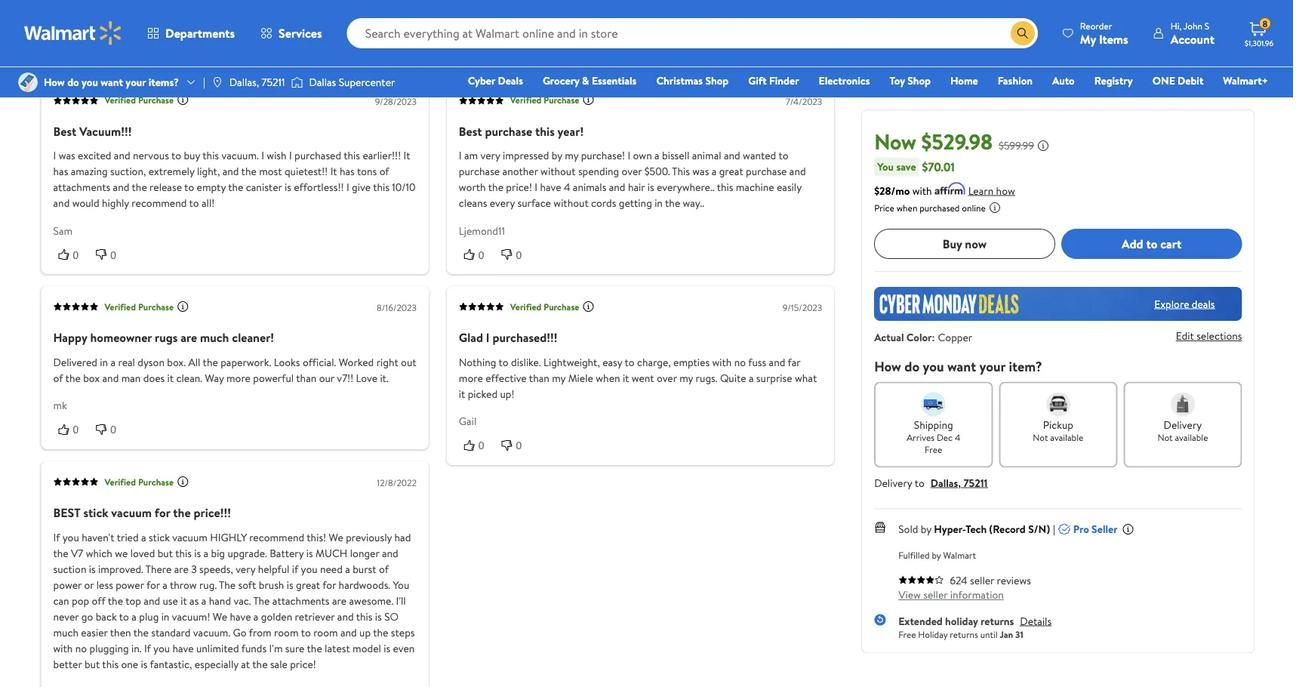 Task type: locate. For each thing, give the bounding box(es) containing it.
$28/mo
[[874, 183, 910, 198]]

1 vertical spatial have
[[230, 609, 251, 624]]

have up go
[[230, 609, 251, 624]]

in inside i am very impressed by my purchase! i own a bissell animal and wanted to purchase another without spending over $500. this was a great purchase and worth the price! i have 4 animals and hair is everywhere.. this machine easily cleans every surface without cords getting in the way..
[[655, 196, 663, 210]]

1 vertical spatial recommend
[[249, 530, 304, 545]]

a down animal
[[712, 164, 717, 179]]

1 horizontal spatial delivery
[[1164, 417, 1202, 432]]

grocery & essentials
[[543, 73, 637, 88]]

go
[[81, 609, 93, 624]]

a up the loved
[[141, 530, 146, 545]]

verified for purchase
[[510, 94, 542, 107]]

hair
[[628, 180, 645, 195]]

by inside i am very impressed by my purchase! i own a bissell animal and wanted to purchase another without spending over $500. this was a great purchase and worth the price! i have 4 animals and hair is everywhere.. this machine easily cleans every surface without cords getting in the way..
[[552, 148, 562, 163]]

0 vertical spatial very
[[481, 148, 500, 163]]

no down easier
[[75, 641, 87, 656]]

verified purchase up best stick vacuum for the price!!!
[[105, 476, 174, 489]]

1 horizontal spatial attachments
[[272, 594, 330, 608]]

0 vertical spatial when
[[897, 201, 918, 214]]

available inside delivery not available
[[1175, 431, 1208, 444]]

1 vertical spatial dallas,
[[931, 475, 961, 490]]

year!
[[558, 123, 584, 140]]

dec
[[937, 431, 953, 444]]

vacuum. inside if you haven't tried a stick vacuum highly recommend this! we previously had the v7 which we loved but this is a big upgrade.  battery  is much longer and suction is improved.  there are 3 speeds, very helpful if you need a burst of power or less power for a throw rug.  the soft brush is great for hardwoods.  you can pop off the top and use it as a hand vac.  the attachments are awesome.  i'll never go back to a plug in vacuum!   we have a golden retriever and this is so much easier then the standard vacuum.  go from room to room and up the steps with no plugging in.  if you have unlimited funds i'm sure the latest model is even better but this one is fantastic, especially at the sale price!
[[193, 625, 230, 640]]

it inside 'delivered in a real dyson box. all the paperwork. looks official.  worked right out of the box and man does it clean.  way more powerful than our v7!!  love it.'
[[167, 371, 174, 386]]

cyber
[[468, 73, 495, 88]]

is right canister
[[285, 180, 291, 195]]

1 horizontal spatial was
[[693, 164, 709, 179]]

purchased up quietest!!
[[295, 148, 341, 163]]

4 left animals
[[564, 180, 570, 195]]

7/4/2023
[[786, 95, 822, 108]]

1 best from the left
[[53, 123, 76, 140]]

price! inside i am very impressed by my purchase! i own a bissell animal and wanted to purchase another without spending over $500. this was a great purchase and worth the price! i have 4 animals and hair is everywhere.. this machine easily cleans every surface without cords getting in the way..
[[506, 180, 532, 195]]

not
[[1033, 431, 1048, 444], [1158, 431, 1173, 444]]

your left items?
[[126, 75, 146, 89]]

Walmart Site-Wide search field
[[347, 18, 1038, 48]]

0 horizontal spatial purchased
[[295, 148, 341, 163]]

steps
[[391, 625, 415, 640]]

carpet
[[50, 17, 82, 32]]

2 room from the left
[[313, 625, 338, 640]]

available inside the pickup not available
[[1051, 431, 1084, 444]]

2 horizontal spatial in
[[655, 196, 663, 210]]

0 horizontal spatial 75211
[[262, 75, 285, 89]]

3 (15) from the left
[[266, 17, 282, 32]]

golden
[[261, 609, 292, 624]]

1 vertical spatial price!
[[290, 657, 316, 672]]

0 vertical spatial delivery
[[1164, 417, 1202, 432]]

and up highly
[[113, 180, 129, 195]]

2 vertical spatial with
[[53, 641, 73, 656]]

2 shop from the left
[[908, 73, 931, 88]]

a right need
[[345, 562, 350, 577]]

the left 'v7' on the bottom of page
[[53, 546, 68, 561]]

1 vertical spatial if
[[144, 641, 151, 656]]

0 vertical spatial 4
[[564, 180, 570, 195]]

0 vertical spatial 75211
[[262, 75, 285, 89]]

seller right the 624
[[970, 573, 995, 587]]

much up all on the left of page
[[200, 330, 229, 346]]

miele
[[568, 371, 593, 386]]

delivery for to
[[874, 475, 912, 490]]

glad i purchased!!!
[[459, 330, 558, 346]]

not inside delivery not available
[[1158, 431, 1173, 444]]

2 not from the left
[[1158, 431, 1173, 444]]

1 vertical spatial your
[[980, 357, 1006, 375]]

0 horizontal spatial free
[[899, 628, 916, 641]]

much
[[316, 546, 348, 561]]

best
[[53, 505, 81, 521]]

with inside nothing to dislike. lightweight, easy to charge, empties with no fuss and far more effective than my miele when it went over my rugs. quite a surprise what it picked up!
[[712, 355, 732, 370]]

over inside nothing to dislike. lightweight, easy to charge, empties with no fuss and far more effective than my miele when it went over my rugs. quite a surprise what it picked up!
[[657, 371, 677, 386]]

looks
[[274, 355, 300, 370]]

was inside i was excited and nervous to buy this vacuum. i wish i purchased this earlier!!! it has amazing suction, extremely light, and the most quietest!! it has tons of attachments and the release to empty the canister is effortless!! i give this 10/10 and would highly recommend to all!
[[59, 148, 75, 163]]

2 available from the left
[[1175, 431, 1208, 444]]

not down intent image for delivery
[[1158, 431, 1173, 444]]

a down the fuss on the right
[[749, 371, 754, 386]]

deals
[[498, 73, 523, 88]]

0 horizontal spatial than
[[296, 371, 317, 386]]

1 more from the left
[[226, 371, 251, 386]]

available
[[1051, 431, 1084, 444], [1175, 431, 1208, 444]]

walmart
[[943, 548, 976, 561]]

great inside i am very impressed by my purchase! i own a bissell animal and wanted to purchase another without spending over $500. this was a great purchase and worth the price! i have 4 animals and hair is everywhere.. this machine easily cleans every surface without cords getting in the way..
[[719, 164, 744, 179]]

nothing to dislike. lightweight, easy to charge, empties with no fuss and far more effective than my miele when it went over my rugs. quite a surprise what it picked up!
[[459, 355, 817, 401]]

of right burst
[[379, 562, 389, 577]]

1 horizontal spatial returns
[[981, 613, 1014, 628]]

 image
[[211, 76, 223, 88]]

1 horizontal spatial purchased
[[920, 201, 960, 214]]

1 has from the left
[[53, 164, 68, 179]]

never
[[53, 609, 79, 624]]

shop right toy
[[908, 73, 931, 88]]

dallas,
[[229, 75, 259, 89], [931, 475, 961, 490]]

dislike.
[[511, 355, 541, 370]]

departments button
[[134, 15, 248, 51]]

vacuum. left the wish
[[222, 148, 259, 163]]

9/15/2023
[[783, 302, 822, 315]]

power up top
[[116, 578, 144, 592]]

do down color
[[905, 357, 920, 375]]

can
[[53, 594, 69, 608]]

clean.
[[176, 371, 202, 386]]

verified purchase up homeowner
[[105, 301, 174, 314]]

it
[[404, 148, 410, 163], [330, 164, 337, 179]]

4.0449 stars out of 5, based on 624 seller reviews element
[[899, 575, 944, 584]]

have inside i am very impressed by my purchase! i own a bissell animal and wanted to purchase another without spending over $500. this was a great purchase and worth the price! i have 4 animals and hair is everywhere.. this machine easily cleans every surface without cords getting in the way..
[[540, 180, 561, 195]]

seller for 624
[[970, 573, 995, 587]]

dallas, down charging
[[229, 75, 259, 89]]

0 horizontal spatial have
[[173, 641, 194, 656]]

recommend inside if you haven't tried a stick vacuum highly recommend this! we previously had the v7 which we loved but this is a big upgrade.  battery  is much longer and suction is improved.  there are 3 speeds, very helpful if you need a burst of power or less power for a throw rug.  the soft brush is great for hardwoods.  you can pop off the top and use it as a hand vac.  the attachments are awesome.  i'll never go back to a plug in vacuum!   we have a golden retriever and this is so much easier then the standard vacuum.  go from room to room and up the steps with no plugging in.  if you have unlimited funds i'm sure the latest model is even better but this one is fantastic, especially at the sale price!
[[249, 530, 304, 545]]

2 vertical spatial in
[[161, 609, 169, 624]]

it left as
[[181, 594, 187, 608]]

1 horizontal spatial seller
[[970, 573, 995, 587]]

without up animals
[[541, 164, 576, 179]]

are right rugs
[[181, 330, 197, 346]]

not inside the pickup not available
[[1033, 431, 1048, 444]]

love
[[356, 371, 378, 386]]

do for how do you want your items?
[[67, 75, 79, 89]]

0 horizontal spatial attachments
[[53, 180, 110, 195]]

or
[[84, 578, 94, 592]]

list item
[[38, 13, 113, 37], [119, 13, 203, 37], [209, 13, 294, 37], [300, 13, 381, 37], [387, 13, 455, 37]]

vacuum.
[[222, 148, 259, 163], [193, 625, 230, 640]]

purchased inside i was excited and nervous to buy this vacuum. i wish i purchased this earlier!!! it has amazing suction, extremely light, and the most quietest!! it has tons of attachments and the release to empty the canister is effortless!! i give this 10/10 and would highly recommend to all!
[[295, 148, 341, 163]]

you save $70.01
[[877, 158, 955, 175]]

and inside nothing to dislike. lightweight, easy to charge, empties with no fuss and far more effective than my miele when it went over my rugs. quite a surprise what it picked up!
[[769, 355, 786, 370]]

1 vertical spatial delivery
[[874, 475, 912, 490]]

room
[[274, 625, 299, 640], [313, 625, 338, 640]]

1 horizontal spatial not
[[1158, 431, 1173, 444]]

verified purchase information image up lightweight,
[[583, 301, 595, 313]]

1 vertical spatial stick
[[149, 530, 170, 545]]

a right as
[[201, 594, 206, 608]]

from
[[249, 625, 272, 640]]

1 horizontal spatial 75211
[[964, 475, 988, 490]]

than down dislike.
[[529, 371, 550, 386]]

now
[[874, 126, 917, 156]]

more
[[489, 13, 517, 29]]

pop
[[72, 594, 89, 608]]

2 vertical spatial of
[[379, 562, 389, 577]]

of inside 'delivered in a real dyson box. all the paperwork. looks official.  worked right out of the box and man does it clean.  way more powerful than our v7!!  love it.'
[[53, 371, 63, 386]]

1 horizontal spatial shop
[[908, 73, 931, 88]]

grocery & essentials link
[[536, 72, 644, 89]]

to up effective
[[499, 355, 509, 370]]

2 more from the left
[[459, 371, 483, 386]]

1 vertical spatial was
[[693, 164, 709, 179]]

standard
[[151, 625, 191, 640]]

recommend up battery
[[249, 530, 304, 545]]

view seller information
[[899, 587, 1004, 602]]

another
[[503, 164, 538, 179]]

legal information image
[[989, 201, 1001, 213]]

by right sold
[[921, 522, 932, 536]]

0 vertical spatial of
[[380, 164, 389, 179]]

0 vertical spatial you
[[877, 159, 894, 174]]

your for item?
[[980, 357, 1006, 375]]

1 horizontal spatial available
[[1175, 431, 1208, 444]]

and right light,
[[222, 164, 239, 179]]

3
[[191, 562, 197, 577]]

more down "paperwork."
[[226, 371, 251, 386]]

0 horizontal spatial power
[[53, 578, 82, 592]]

and left would in the top left of the page
[[53, 196, 70, 210]]

1 horizontal spatial  image
[[291, 75, 303, 90]]

0
[[73, 249, 79, 261], [110, 249, 116, 261], [479, 249, 484, 261], [516, 249, 522, 261], [73, 424, 79, 436], [110, 424, 116, 436], [479, 440, 484, 452], [516, 440, 522, 452]]

verified purchase up purchased!!!
[[510, 301, 579, 314]]

0 horizontal spatial much
[[53, 625, 79, 640]]

1 vertical spatial it
[[330, 164, 337, 179]]

0 vertical spatial if
[[53, 530, 60, 545]]

2 (15) from the left
[[175, 17, 191, 32]]

for down need
[[323, 578, 336, 592]]

75211 up tech
[[964, 475, 988, 490]]

and up easily
[[790, 164, 806, 179]]

verified purchase for stick
[[105, 476, 174, 489]]

0 horizontal spatial room
[[274, 625, 299, 640]]

want for items?
[[101, 75, 123, 89]]

1 horizontal spatial price!
[[506, 180, 532, 195]]

seller for view
[[924, 587, 948, 602]]

animal
[[692, 148, 722, 163]]

see more list
[[38, 13, 844, 37]]

shop for toy shop
[[908, 73, 931, 88]]

1 horizontal spatial free
[[925, 443, 943, 456]]

we
[[329, 530, 343, 545], [213, 609, 227, 624]]

mk
[[53, 398, 67, 413]]

0 horizontal spatial shop
[[706, 73, 729, 88]]

i left the am
[[459, 148, 462, 163]]

0 horizontal spatial if
[[53, 530, 60, 545]]

no inside if you haven't tried a stick vacuum highly recommend this! we previously had the v7 which we loved but this is a big upgrade.  battery  is much longer and suction is improved.  there are 3 speeds, very helpful if you need a burst of power or less power for a throw rug.  the soft brush is great for hardwoods.  you can pop off the top and use it as a hand vac.  the attachments are awesome.  i'll never go back to a plug in vacuum!   we have a golden retriever and this is so much easier then the standard vacuum.  go from room to room and up the steps with no plugging in.  if you have unlimited funds i'm sure the latest model is even better but this one is fantastic, especially at the sale price!
[[75, 641, 87, 656]]

over down charge,
[[657, 371, 677, 386]]

verified purchase for homeowner
[[105, 301, 174, 314]]

verified purchase for vacuum!!!
[[105, 94, 174, 107]]

1 shop from the left
[[706, 73, 729, 88]]

0 vertical spatial stick
[[83, 505, 108, 521]]

0 vertical spatial |
[[203, 75, 205, 89]]

in right getting
[[655, 196, 663, 210]]

1 available from the left
[[1051, 431, 1084, 444]]

1 vertical spatial of
[[53, 371, 63, 386]]

better
[[53, 657, 82, 672]]

great up machine
[[719, 164, 744, 179]]

a left plug at left
[[132, 609, 137, 624]]

dallas, 75211
[[229, 75, 285, 89]]

extremely
[[149, 164, 194, 179]]

attachments up would in the top left of the page
[[53, 180, 110, 195]]

not for delivery
[[1158, 431, 1173, 444]]

walmart image
[[24, 21, 122, 45]]

more inside nothing to dislike. lightweight, easy to charge, empties with no fuss and far more effective than my miele when it went over my rugs. quite a surprise what it picked up!
[[459, 371, 483, 386]]

for
[[155, 505, 170, 521], [146, 578, 160, 592], [323, 578, 336, 592]]

floors (9)
[[399, 17, 443, 32]]

purchase for i
[[544, 301, 579, 314]]

purchase down grocery
[[544, 94, 579, 107]]

2 horizontal spatial have
[[540, 180, 561, 195]]

1 horizontal spatial have
[[230, 609, 251, 624]]

verified for vacuum!!!
[[105, 94, 136, 107]]

(15) right charging
[[266, 17, 282, 32]]

1 than from the left
[[296, 371, 317, 386]]

free inside shipping arrives dec 4 free
[[925, 443, 943, 456]]

2 horizontal spatial (15)
[[266, 17, 282, 32]]

(15)
[[85, 17, 101, 32], [175, 17, 191, 32], [266, 17, 282, 32]]

earlier!!!
[[363, 148, 401, 163]]

by for fulfilled
[[932, 548, 941, 561]]

of
[[380, 164, 389, 179], [53, 371, 63, 386], [379, 562, 389, 577]]

0 horizontal spatial  image
[[18, 72, 38, 92]]

(15) for carpet (15)
[[85, 17, 101, 32]]

1 room from the left
[[274, 625, 299, 640]]

empty
[[197, 180, 226, 195]]

purchased
[[295, 148, 341, 163], [920, 201, 960, 214]]

now $529.98
[[874, 126, 993, 156]]

1 (15) from the left
[[85, 17, 101, 32]]

1 vertical spatial great
[[296, 578, 320, 592]]

1 vertical spatial by
[[921, 522, 932, 536]]

with up price when purchased online
[[913, 183, 932, 198]]

0 horizontal spatial in
[[100, 355, 108, 370]]

verified purchase information image up best stick vacuum for the price!!!
[[177, 476, 189, 488]]

1 horizontal spatial room
[[313, 625, 338, 640]]

how
[[996, 183, 1015, 198]]

a left big in the left of the page
[[204, 546, 209, 561]]

|
[[203, 75, 205, 89], [1053, 522, 1055, 536]]

0 vertical spatial recommend
[[132, 196, 187, 210]]

verified purchase information image for this
[[583, 94, 595, 106]]

and down had
[[382, 546, 398, 561]]

hand
[[209, 594, 231, 608]]

0 horizontal spatial no
[[75, 641, 87, 656]]

verified up purchased!!!
[[510, 301, 542, 314]]

verified purchase information image up rugs
[[177, 301, 189, 313]]

1 vertical spatial very
[[236, 562, 255, 577]]

1 horizontal spatial |
[[1053, 522, 1055, 536]]

delivery inside delivery not available
[[1164, 417, 1202, 432]]

is up 3
[[194, 546, 201, 561]]

1 horizontal spatial has
[[340, 164, 355, 179]]

learn more about strikethrough prices image
[[1037, 139, 1049, 151]]

add
[[1122, 235, 1144, 252]]

attachments inside i was excited and nervous to buy this vacuum. i wish i purchased this earlier!!! it has amazing suction, extremely light, and the most quietest!! it has tons of attachments and the release to empty the canister is effortless!! i give this 10/10 and would highly recommend to all!
[[53, 180, 110, 195]]

purchase for stick
[[138, 476, 174, 489]]

vacuum. up unlimited
[[193, 625, 230, 640]]

2 best from the left
[[459, 123, 482, 140]]

very inside i am very impressed by my purchase! i own a bissell animal and wanted to purchase another without spending over $500. this was a great purchase and worth the price! i have 4 animals and hair is everywhere.. this machine easily cleans every surface without cords getting in the way..
[[481, 148, 500, 163]]

0 vertical spatial price!
[[506, 180, 532, 195]]

this inside i am very impressed by my purchase! i own a bissell animal and wanted to purchase another without spending over $500. this was a great purchase and worth the price! i have 4 animals and hair is everywhere.. this machine easily cleans every surface without cords getting in the way..
[[717, 180, 733, 195]]

you right if
[[301, 562, 318, 577]]

how for how do you want your items?
[[44, 75, 65, 89]]

delivery to dallas, 75211
[[874, 475, 988, 490]]

loved
[[130, 546, 155, 561]]

verified purchase information image
[[583, 94, 595, 106], [177, 301, 189, 313], [583, 301, 595, 313], [177, 476, 189, 488]]

vacuum up tried at the bottom left
[[111, 505, 152, 521]]

home
[[951, 73, 978, 88]]

1 vertical spatial the
[[253, 594, 270, 608]]

1 vertical spatial are
[[174, 562, 189, 577]]

delivery up sold
[[874, 475, 912, 490]]

the down suction,
[[132, 180, 147, 195]]

how do you want your item?
[[874, 357, 1043, 375]]

electronics link
[[812, 72, 877, 89]]

to inside 'add to cart' button
[[1147, 235, 1158, 252]]

returns
[[981, 613, 1014, 628], [950, 628, 978, 641]]

4
[[564, 180, 570, 195], [955, 431, 961, 444]]

of down delivered
[[53, 371, 63, 386]]

vacuum
[[312, 17, 349, 32]]

my inside i am very impressed by my purchase! i own a bissell animal and wanted to purchase another without spending over $500. this was a great purchase and worth the price! i have 4 animals and hair is everywhere.. this machine easily cleans every surface without cords getting in the way..
[[565, 148, 579, 163]]

you down standard
[[153, 641, 170, 656]]

1 horizontal spatial you
[[877, 159, 894, 174]]

gail
[[459, 414, 477, 429]]

had
[[395, 530, 411, 545]]

verified purchase information image for rugs
[[177, 301, 189, 313]]

0 horizontal spatial more
[[226, 371, 251, 386]]

shop inside 'link'
[[706, 73, 729, 88]]

very right the am
[[481, 148, 500, 163]]

attachments inside if you haven't tried a stick vacuum highly recommend this! we previously had the v7 which we loved but this is a big upgrade.  battery  is much longer and suction is improved.  there are 3 speeds, very helpful if you need a burst of power or less power for a throw rug.  the soft brush is great for hardwoods.  you can pop off the top and use it as a hand vac.  the attachments are awesome.  i'll never go back to a plug in vacuum!   we have a golden retriever and this is so much easier then the standard vacuum.  go from room to room and up the steps with no plugging in.  if you have unlimited funds i'm sure the latest model is even better but this one is fantastic, especially at the sale price!
[[272, 594, 330, 608]]

stick inside if you haven't tried a stick vacuum highly recommend this! we previously had the v7 which we loved but this is a big upgrade.  battery  is much longer and suction is improved.  there are 3 speeds, very helpful if you need a burst of power or less power for a throw rug.  the soft brush is great for hardwoods.  you can pop off the top and use it as a hand vac.  the attachments are awesome.  i'll never go back to a plug in vacuum!   we have a golden retriever and this is so much easier then the standard vacuum.  go from room to room and up the steps with no plugging in.  if you have unlimited funds i'm sure the latest model is even better but this one is fantastic, especially at the sale price!
[[149, 530, 170, 545]]

model
[[353, 641, 381, 656]]

hyper-
[[934, 522, 966, 536]]

0 horizontal spatial seller
[[924, 587, 948, 602]]

 image
[[18, 72, 38, 92], [291, 75, 303, 90]]

2 vertical spatial have
[[173, 641, 194, 656]]

when inside nothing to dislike. lightweight, easy to charge, empties with no fuss and far more effective than my miele when it went over my rugs. quite a surprise what it picked up!
[[596, 371, 620, 386]]

1 horizontal spatial vacuum
[[172, 530, 208, 545]]

verified purchase information image down grocery & essentials link in the top left of the page
[[583, 94, 595, 106]]

0 horizontal spatial has
[[53, 164, 68, 179]]

cleaner!
[[232, 330, 274, 346]]

1 horizontal spatial very
[[481, 148, 500, 163]]

your for items?
[[126, 75, 146, 89]]

search icon image
[[1017, 27, 1029, 39]]

0 horizontal spatial (15)
[[85, 17, 101, 32]]

awesome.
[[349, 594, 394, 608]]

your left item?
[[980, 357, 1006, 375]]

not down intent image for pickup
[[1033, 431, 1048, 444]]

it left picked
[[459, 387, 465, 401]]

much
[[200, 330, 229, 346], [53, 625, 79, 640]]

the
[[241, 164, 257, 179], [132, 180, 147, 195], [228, 180, 243, 195], [488, 180, 504, 195], [665, 196, 680, 210], [203, 355, 218, 370], [65, 371, 81, 386], [173, 505, 191, 521], [53, 546, 68, 561], [108, 594, 123, 608], [133, 625, 149, 640], [373, 625, 388, 640], [307, 641, 322, 656], [252, 657, 268, 672]]

1 horizontal spatial how
[[874, 357, 901, 375]]

room up sure
[[274, 625, 299, 640]]

do down walmart image
[[67, 75, 79, 89]]

carpet (15)
[[50, 17, 101, 32]]

auto
[[1053, 73, 1075, 88]]

0 horizontal spatial stick
[[83, 505, 108, 521]]

price when purchased online
[[874, 201, 986, 214]]

2 vertical spatial by
[[932, 548, 941, 561]]

1 list item from the left
[[38, 13, 113, 37]]

stick up the loved
[[149, 530, 170, 545]]

charge,
[[637, 355, 671, 370]]

0 vertical spatial want
[[101, 75, 123, 89]]

 image for dallas supercenter
[[291, 75, 303, 90]]

1 horizontal spatial but
[[158, 546, 173, 561]]

but down plugging at the left
[[84, 657, 100, 672]]

0 horizontal spatial returns
[[950, 628, 978, 641]]

i left 'give' at the top of the page
[[347, 180, 349, 195]]

if down best
[[53, 530, 60, 545]]

1 not from the left
[[1033, 431, 1048, 444]]

attachments
[[53, 180, 110, 195], [272, 594, 330, 608]]

sold by hyper-tech (record s/n)
[[899, 522, 1050, 536]]

0 horizontal spatial over
[[622, 164, 642, 179]]

0 vertical spatial purchased
[[295, 148, 341, 163]]

5 list item from the left
[[387, 13, 455, 37]]

0 horizontal spatial available
[[1051, 431, 1084, 444]]

0 vertical spatial no
[[734, 355, 746, 370]]

but
[[158, 546, 173, 561], [84, 657, 100, 672]]

0 vertical spatial the
[[219, 578, 236, 592]]

vacuum up 3
[[172, 530, 208, 545]]

to inside i am very impressed by my purchase! i own a bissell animal and wanted to purchase another without spending over $500. this was a great purchase and worth the price! i have 4 animals and hair is everywhere.. this machine easily cleans every surface without cords getting in the way..
[[779, 148, 789, 163]]

impressed
[[503, 148, 549, 163]]

31
[[1016, 628, 1024, 641]]

over
[[622, 164, 642, 179], [657, 371, 677, 386]]

list item containing floors
[[387, 13, 455, 37]]

0 vertical spatial much
[[200, 330, 229, 346]]

0 horizontal spatial not
[[1033, 431, 1048, 444]]

(15) for cleaning (15)
[[175, 17, 191, 32]]

free inside extended holiday returns details free holiday returns until jan 31
[[899, 628, 916, 641]]

quite
[[720, 371, 746, 386]]

2 than from the left
[[529, 371, 550, 386]]

0 horizontal spatial when
[[596, 371, 620, 386]]

vacuum. inside i was excited and nervous to buy this vacuum. i wish i purchased this earlier!!! it has amazing suction, extremely light, and the most quietest!! it has tons of attachments and the release to empty the canister is effortless!! i give this 10/10 and would highly recommend to all!
[[222, 148, 259, 163]]

then
[[110, 625, 131, 640]]

1 vertical spatial 4
[[955, 431, 961, 444]]

free down the shipping
[[925, 443, 943, 456]]

3 list item from the left
[[209, 13, 294, 37]]

4 list item from the left
[[300, 13, 381, 37]]

2 list item from the left
[[119, 13, 203, 37]]

are
[[181, 330, 197, 346], [174, 562, 189, 577], [332, 594, 347, 608]]

1 vertical spatial vacuum.
[[193, 625, 230, 640]]

want
[[101, 75, 123, 89], [948, 357, 976, 375]]

0 horizontal spatial great
[[296, 578, 320, 592]]

75211 left 'dallas'
[[262, 75, 285, 89]]

it up effortless!!
[[330, 164, 337, 179]]

0 vertical spatial vacuum.
[[222, 148, 259, 163]]

1 vertical spatial over
[[657, 371, 677, 386]]

lightweight,
[[544, 355, 600, 370]]

2 horizontal spatial with
[[913, 183, 932, 198]]

plug
[[139, 609, 159, 624]]

to left cart
[[1147, 235, 1158, 252]]

available for pickup
[[1051, 431, 1084, 444]]

0 horizontal spatial your
[[126, 75, 146, 89]]

we down hand
[[213, 609, 227, 624]]

do for how do you want your item?
[[905, 357, 920, 375]]

best up the am
[[459, 123, 482, 140]]

0 vertical spatial have
[[540, 180, 561, 195]]

verified up homeowner
[[105, 301, 136, 314]]



Task type: describe. For each thing, give the bounding box(es) containing it.
up!
[[500, 387, 515, 401]]

effortless!!
[[294, 180, 344, 195]]

is right one
[[141, 657, 148, 672]]

pro
[[1074, 522, 1089, 536]]

soft
[[238, 578, 256, 592]]

fantastic,
[[150, 657, 192, 672]]

intent image for pickup image
[[1046, 392, 1071, 416]]

verified purchase information image for purchased!!!
[[583, 301, 595, 313]]

registry link
[[1088, 72, 1140, 89]]

out
[[401, 355, 416, 370]]

1 vertical spatial |
[[1053, 522, 1055, 536]]

was inside i am very impressed by my purchase! i own a bissell animal and wanted to purchase another without spending over $500. this was a great purchase and worth the price! i have 4 animals and hair is everywhere.. this machine easily cleans every surface without cords getting in the way..
[[693, 164, 709, 179]]

to down retriever
[[301, 625, 311, 640]]

explore
[[1155, 296, 1190, 311]]

went
[[632, 371, 654, 386]]

9/28/2023
[[375, 95, 417, 108]]

and left up
[[340, 625, 357, 640]]

the right the empty
[[228, 180, 243, 195]]

s/n)
[[1028, 522, 1050, 536]]

vacuum inside if you haven't tried a stick vacuum highly recommend this! we previously had the v7 which we loved but this is a big upgrade.  battery  is much longer and suction is improved.  there are 3 speeds, very helpful if you need a burst of power or less power for a throw rug.  the soft brush is great for hardwoods.  you can pop off the top and use it as a hand vac.  the attachments are awesome.  i'll never go back to a plug in vacuum!   we have a golden retriever and this is so much easier then the standard vacuum.  go from room to room and up the steps with no plugging in.  if you have unlimited funds i'm sure the latest model is even better but this one is fantastic, especially at the sale price!
[[172, 530, 208, 545]]

fashion link
[[991, 72, 1040, 89]]

vac.
[[234, 594, 251, 608]]

1 vertical spatial purchased
[[920, 201, 960, 214]]

and left hair
[[609, 180, 626, 195]]

speeds,
[[199, 562, 233, 577]]

list item containing charging
[[209, 13, 294, 37]]

2 power from the left
[[116, 578, 144, 592]]

is down this!
[[306, 546, 313, 561]]

highly
[[210, 530, 247, 545]]

the down delivered
[[65, 371, 81, 386]]

i right the wish
[[289, 148, 292, 163]]

to left buy
[[171, 148, 181, 163]]

a inside nothing to dislike. lightweight, easy to charge, empties with no fuss and far more effective than my miele when it went over my rugs. quite a surprise what it picked up!
[[749, 371, 754, 386]]

plugging
[[89, 641, 129, 656]]

vacuum!
[[172, 609, 210, 624]]

christmas
[[656, 73, 703, 88]]

it inside if you haven't tried a stick vacuum highly recommend this! we previously had the v7 which we loved but this is a big upgrade.  battery  is much longer and suction is improved.  there are 3 speeds, very helpful if you need a burst of power or less power for a throw rug.  the soft brush is great for hardwoods.  you can pop off the top and use it as a hand vac.  the attachments are awesome.  i'll never go back to a plug in vacuum!   we have a golden retriever and this is so much easier then the standard vacuum.  go from room to room and up the steps with no plugging in.  if you have unlimited funds i'm sure the latest model is even better but this one is fantastic, especially at the sale price!
[[181, 594, 187, 608]]

to left all!
[[189, 196, 199, 210]]

purchase up "impressed" at the top of the page
[[485, 123, 532, 140]]

list item containing cleaning
[[119, 13, 203, 37]]

upgrade.
[[228, 546, 267, 561]]

free for extended
[[899, 628, 916, 641]]

the right all on the left of page
[[203, 355, 218, 370]]

want for item?
[[948, 357, 976, 375]]

available for delivery
[[1175, 431, 1208, 444]]

(10)
[[352, 17, 368, 32]]

highly
[[102, 196, 129, 210]]

is up or
[[89, 562, 96, 577]]

you inside if you haven't tried a stick vacuum highly recommend this! we previously had the v7 which we loved but this is a big upgrade.  battery  is much longer and suction is improved.  there are 3 speeds, very helpful if you need a burst of power or less power for a throw rug.  the soft brush is great for hardwoods.  you can pop off the top and use it as a hand vac.  the attachments are awesome.  i'll never go back to a plug in vacuum!   we have a golden retriever and this is so much easier then the standard vacuum.  go from room to room and up the steps with no plugging in.  if you have unlimited funds i'm sure the latest model is even better but this one is fantastic, especially at the sale price!
[[393, 578, 409, 592]]

sure
[[285, 641, 305, 656]]

burst
[[353, 562, 376, 577]]

than inside nothing to dislike. lightweight, easy to charge, empties with no fuss and far more effective than my miele when it went over my rugs. quite a surprise what it picked up!
[[529, 371, 550, 386]]

back
[[96, 609, 117, 624]]

purchase for purchase
[[544, 94, 579, 107]]

than inside 'delivered in a real dyson box. all the paperwork. looks official.  worked right out of the box and man does it clean.  way more powerful than our v7!!  love it.'
[[296, 371, 317, 386]]

cart
[[1161, 235, 1182, 252]]

sold
[[899, 522, 918, 536]]

the right at
[[252, 657, 268, 672]]

best for best purchase this year!
[[459, 123, 482, 140]]

i up surface
[[535, 180, 538, 195]]

4 inside i am very impressed by my purchase! i own a bissell animal and wanted to purchase another without spending over $500. this was a great purchase and worth the price! i have 4 animals and hair is everywhere.. this machine easily cleans every surface without cords getting in the way..
[[564, 180, 570, 195]]

for down the there
[[146, 578, 160, 592]]

suction
[[53, 562, 86, 577]]

supercenter
[[339, 75, 395, 89]]

reorder my items
[[1080, 19, 1129, 47]]

funds
[[241, 641, 267, 656]]

by for sold
[[921, 522, 932, 536]]

up
[[359, 625, 371, 640]]

more inside 'delivered in a real dyson box. all the paperwork. looks official.  worked right out of the box and man does it clean.  way more powerful than our v7!!  love it.'
[[226, 371, 251, 386]]

the right sure
[[307, 641, 322, 656]]

and right animal
[[724, 148, 741, 163]]

which
[[86, 546, 112, 561]]

pro seller
[[1074, 522, 1118, 536]]

this up 3
[[175, 546, 192, 561]]

0 vertical spatial it
[[404, 148, 410, 163]]

own
[[633, 148, 652, 163]]

for up the loved
[[155, 505, 170, 521]]

great inside if you haven't tried a stick vacuum highly recommend this! we previously had the v7 which we loved but this is a big upgrade.  battery  is much longer and suction is improved.  there are 3 speeds, very helpful if you need a burst of power or less power for a throw rug.  the soft brush is great for hardwoods.  you can pop off the top and use it as a hand vac.  the attachments are awesome.  i'll never go back to a plug in vacuum!   we have a golden retriever and this is so much easier then the standard vacuum.  go from room to room and up the steps with no plugging in.  if you have unlimited funds i'm sure the latest model is even better but this one is fantastic, especially at the sale price!
[[296, 578, 320, 592]]

0 vertical spatial vacuum
[[111, 505, 152, 521]]

is inside i am very impressed by my purchase! i own a bissell animal and wanted to purchase another without spending over $500. this was a great purchase and worth the price! i have 4 animals and hair is everywhere.. this machine easily cleans every surface without cords getting in the way..
[[648, 180, 654, 195]]

you up 'v7' on the bottom of page
[[62, 530, 79, 545]]

1 horizontal spatial the
[[253, 594, 270, 608]]

this up up
[[356, 609, 373, 624]]

delivery not available
[[1158, 417, 1208, 444]]

i left excited
[[53, 148, 56, 163]]

and down awesome.
[[337, 609, 354, 624]]

a right own
[[655, 148, 660, 163]]

verified purchase for purchase
[[510, 94, 579, 107]]

purchase for homeowner
[[138, 301, 174, 314]]

recommend inside i was excited and nervous to buy this vacuum. i wish i purchased this earlier!!! it has amazing suction, extremely light, and the most quietest!! it has tons of attachments and the release to empty the canister is effortless!! i give this 10/10 and would highly recommend to all!
[[132, 196, 187, 210]]

of inside i was excited and nervous to buy this vacuum. i wish i purchased this earlier!!! it has amazing suction, extremely light, and the most quietest!! it has tons of attachments and the release to empty the canister is effortless!! i give this 10/10 and would highly recommend to all!
[[380, 164, 389, 179]]

tech
[[966, 522, 987, 536]]

purchase for vacuum!!!
[[138, 94, 174, 107]]

$1,301.96
[[1245, 38, 1274, 48]]

you down :
[[923, 357, 944, 375]]

Search search field
[[347, 18, 1038, 48]]

verified for i
[[510, 301, 542, 314]]

 image for how do you want your items?
[[18, 72, 38, 92]]

i left own
[[628, 148, 631, 163]]

this!
[[307, 530, 326, 545]]

purchase down the wanted
[[746, 164, 787, 179]]

sam
[[53, 223, 73, 238]]

details button
[[1020, 613, 1052, 628]]

you up best vacuum!!!
[[82, 75, 98, 89]]

a up from
[[254, 609, 259, 624]]

1 horizontal spatial much
[[200, 330, 229, 346]]

excited
[[78, 148, 111, 163]]

verified purchase for i
[[510, 301, 579, 314]]

0 horizontal spatial but
[[84, 657, 100, 672]]

is down if
[[287, 578, 293, 592]]

cyber monday deals image
[[874, 287, 1242, 321]]

am
[[464, 148, 478, 163]]

jan
[[1000, 628, 1013, 641]]

so
[[384, 609, 399, 624]]

my down empties
[[680, 371, 693, 386]]

wanted
[[743, 148, 776, 163]]

2 has from the left
[[340, 164, 355, 179]]

shop for christmas shop
[[706, 73, 729, 88]]

the right up
[[373, 625, 388, 640]]

learn how button
[[968, 183, 1015, 198]]

very inside if you haven't tried a stick vacuum highly recommend this! we previously had the v7 which we loved but this is a big upgrade.  battery  is much longer and suction is improved.  there are 3 speeds, very helpful if you need a burst of power or less power for a throw rug.  the soft brush is great for hardwoods.  you can pop off the top and use it as a hand vac.  the attachments are awesome.  i'll never go back to a plug in vacuum!   we have a golden retriever and this is so much easier then the standard vacuum.  go from room to room and up the steps with no plugging in.  if you have unlimited funds i'm sure the latest model is even better but this one is fantastic, especially at the sale price!
[[236, 562, 255, 577]]

it left went
[[623, 371, 629, 386]]

i right glad
[[486, 330, 490, 346]]

much inside if you haven't tried a stick vacuum highly recommend this! we previously had the v7 which we loved but this is a big upgrade.  battery  is much longer and suction is improved.  there are 3 speeds, very helpful if you need a burst of power or less power for a throw rug.  the soft brush is great for hardwoods.  you can pop off the top and use it as a hand vac.  the attachments are awesome.  i'll never go back to a plug in vacuum!   we have a golden retriever and this is so much easier then the standard vacuum.  go from room to room and up the steps with no plugging in.  if you have unlimited funds i'm sure the latest model is even better but this one is fantastic, especially at the sale price!
[[53, 625, 79, 640]]

pro seller info image
[[1122, 523, 1135, 535]]

intent image for shipping image
[[922, 392, 946, 416]]

i'm
[[269, 641, 283, 656]]

of inside if you haven't tried a stick vacuum highly recommend this! we previously had the v7 which we loved but this is a big upgrade.  battery  is much longer and suction is improved.  there are 3 speeds, very helpful if you need a burst of power or less power for a throw rug.  the soft brush is great for hardwoods.  you can pop off the top and use it as a hand vac.  the attachments are awesome.  i'll never go back to a plug in vacuum!   we have a golden retriever and this is so much easier then the standard vacuum.  go from room to room and up the steps with no plugging in.  if you have unlimited funds i'm sure the latest model is even better but this one is fantastic, especially at the sale price!
[[379, 562, 389, 577]]

animals
[[573, 180, 607, 195]]

reviews
[[997, 573, 1031, 587]]

4 inside shipping arrives dec 4 free
[[955, 431, 961, 444]]

to left dallas, 75211 button
[[915, 475, 925, 490]]

over inside i am very impressed by my purchase! i own a bissell animal and wanted to purchase another without spending over $500. this was a great purchase and worth the price! i have 4 animals and hair is everywhere.. this machine easily cleans every surface without cords getting in the way..
[[622, 164, 642, 179]]

8/16/2023
[[377, 302, 417, 315]]

to right easy
[[625, 355, 635, 370]]

copper
[[938, 330, 973, 344]]

and up suction,
[[114, 148, 130, 163]]

this up tons
[[344, 148, 360, 163]]

1 horizontal spatial when
[[897, 201, 918, 214]]

how for how do you want your item?
[[874, 357, 901, 375]]

gift
[[748, 73, 767, 88]]

price! inside if you haven't tried a stick vacuum highly recommend this! we previously had the v7 which we loved but this is a big upgrade.  battery  is much longer and suction is improved.  there are 3 speeds, very helpful if you need a burst of power or less power for a throw rug.  the soft brush is great for hardwoods.  you can pop off the top and use it as a hand vac.  the attachments are awesome.  i'll never go back to a plug in vacuum!   we have a golden retriever and this is so much easier then the standard vacuum.  go from room to room and up the steps with no plugging in.  if you have unlimited funds i'm sure the latest model is even better but this one is fantastic, especially at the sale price!
[[290, 657, 316, 672]]

1 horizontal spatial dallas,
[[931, 475, 961, 490]]

best for best vacuum!!!
[[53, 123, 76, 140]]

this right 'give' at the top of the page
[[373, 180, 390, 195]]

shipping
[[914, 417, 953, 432]]

the up every
[[488, 180, 504, 195]]

delivery for not
[[1164, 417, 1202, 432]]

2 vertical spatial are
[[332, 594, 347, 608]]

cords
[[591, 196, 616, 210]]

auto link
[[1046, 72, 1082, 89]]

the up in.
[[133, 625, 149, 640]]

free for shipping
[[925, 443, 943, 456]]

and up plug at left
[[144, 594, 160, 608]]

0 vertical spatial but
[[158, 546, 173, 561]]

seller
[[1092, 522, 1118, 536]]

this up light,
[[203, 148, 219, 163]]

with inside if you haven't tried a stick vacuum highly recommend this! we previously had the v7 which we loved but this is a big upgrade.  battery  is much longer and suction is improved.  there are 3 speeds, very helpful if you need a burst of power or less power for a throw rug.  the soft brush is great for hardwoods.  you can pop off the top and use it as a hand vac.  the attachments are awesome.  i'll never go back to a plug in vacuum!   we have a golden retriever and this is so much easier then the standard vacuum.  go from room to room and up the steps with no plugging in.  if you have unlimited funds i'm sure the latest model is even better but this one is fantastic, especially at the sale price!
[[53, 641, 73, 656]]

picked
[[468, 387, 498, 401]]

worked
[[339, 355, 374, 370]]

intent image for delivery image
[[1171, 392, 1195, 416]]

the left most
[[241, 164, 257, 179]]

floors
[[399, 17, 427, 32]]

is left so
[[375, 609, 382, 624]]

homeowner
[[90, 330, 152, 346]]

0 vertical spatial dallas,
[[229, 75, 259, 89]]

fashion
[[998, 73, 1033, 88]]

use
[[163, 594, 178, 608]]

the down everywhere..
[[665, 196, 680, 210]]

verified purchase information image for vacuum
[[177, 476, 189, 488]]

verified for homeowner
[[105, 301, 136, 314]]

purchase up the worth
[[459, 164, 500, 179]]

in inside 'delivered in a real dyson box. all the paperwork. looks official.  worked right out of the box and man does it clean.  way more powerful than our v7!!  love it.'
[[100, 355, 108, 370]]

0 vertical spatial we
[[329, 530, 343, 545]]

a inside 'delivered in a real dyson box. all the paperwork. looks official.  worked right out of the box and man does it clean.  way more powerful than our v7!!  love it.'
[[111, 355, 116, 370]]

empties
[[674, 355, 710, 370]]

list item containing carpet
[[38, 13, 113, 37]]

0 vertical spatial with
[[913, 183, 932, 198]]

i'll
[[396, 594, 406, 608]]

best vacuum!!!
[[53, 123, 132, 140]]

until
[[981, 628, 998, 641]]

is left even
[[384, 641, 390, 656]]

not for pickup
[[1033, 431, 1048, 444]]

the right 'off'
[[108, 594, 123, 608]]

affirm image
[[935, 182, 965, 194]]

0 vertical spatial are
[[181, 330, 197, 346]]

cleaning (15)
[[131, 17, 191, 32]]

this left year!
[[535, 123, 555, 140]]

is inside i was excited and nervous to buy this vacuum. i wish i purchased this earlier!!! it has amazing suction, extremely light, and the most quietest!! it has tons of attachments and the release to empty the canister is effortless!! i give this 10/10 and would highly recommend to all!
[[285, 180, 291, 195]]

0 horizontal spatial we
[[213, 609, 227, 624]]

i am very impressed by my purchase! i own a bissell animal and wanted to purchase another without spending over $500. this was a great purchase and worth the price! i have 4 animals and hair is everywhere.. this machine easily cleans every surface without cords getting in the way..
[[459, 148, 806, 210]]

debit
[[1178, 73, 1204, 88]]

delivered in a real dyson box. all the paperwork. looks official.  worked right out of the box and man does it clean.  way more powerful than our v7!!  love it.
[[53, 355, 416, 386]]

getting
[[619, 196, 652, 210]]

verified purchase information image
[[177, 94, 189, 106]]

s
[[1205, 19, 1210, 32]]

1 vertical spatial 75211
[[964, 475, 988, 490]]

explore deals link
[[1149, 290, 1221, 317]]

spending
[[578, 164, 619, 179]]

as
[[190, 594, 199, 608]]

1 vertical spatial without
[[554, 196, 589, 210]]

fuss
[[748, 355, 767, 370]]

my down lightweight,
[[552, 371, 566, 386]]

see
[[467, 13, 486, 29]]

throw
[[170, 578, 197, 592]]

i left the wish
[[261, 148, 264, 163]]

(15) for charging (15)
[[266, 17, 282, 32]]

in inside if you haven't tried a stick vacuum highly recommend this! we previously had the v7 which we loved but this is a big upgrade.  battery  is much longer and suction is improved.  there are 3 speeds, very helpful if you need a burst of power or less power for a throw rug.  the soft brush is great for hardwoods.  you can pop off the top and use it as a hand vac.  the attachments are awesome.  i'll never go back to a plug in vacuum!   we have a golden retriever and this is so much easier then the standard vacuum.  go from room to room and up the steps with no plugging in.  if you have unlimited funds i'm sure the latest model is even better but this one is fantastic, especially at the sale price!
[[161, 609, 169, 624]]

0 vertical spatial without
[[541, 164, 576, 179]]

you inside you save $70.01
[[877, 159, 894, 174]]

no inside nothing to dislike. lightweight, easy to charge, empties with no fuss and far more effective than my miele when it went over my rugs. quite a surprise what it picked up!
[[734, 355, 746, 370]]

best stick vacuum for the price!!!
[[53, 505, 231, 521]]

unlimited
[[196, 641, 239, 656]]

and inside 'delivered in a real dyson box. all the paperwork. looks official.  worked right out of the box and man does it clean.  way more powerful than our v7!!  love it.'
[[102, 371, 119, 386]]

0 horizontal spatial |
[[203, 75, 205, 89]]

$599.99
[[999, 138, 1034, 153]]

$28/mo with
[[874, 183, 932, 198]]

to left the empty
[[184, 180, 194, 195]]

verified for stick
[[105, 476, 136, 489]]

learn how
[[968, 183, 1015, 198]]

wish
[[267, 148, 287, 163]]

buy
[[184, 148, 200, 163]]

this down plugging at the left
[[102, 657, 119, 672]]

list item containing vacuum
[[300, 13, 381, 37]]

the left price!!!
[[173, 505, 191, 521]]

would
[[72, 196, 99, 210]]

a up use
[[163, 578, 167, 592]]

off
[[92, 594, 105, 608]]

1 power from the left
[[53, 578, 82, 592]]

to up then
[[119, 609, 129, 624]]



Task type: vqa. For each thing, say whether or not it's contained in the screenshot.
Delivery associated with Not
yes



